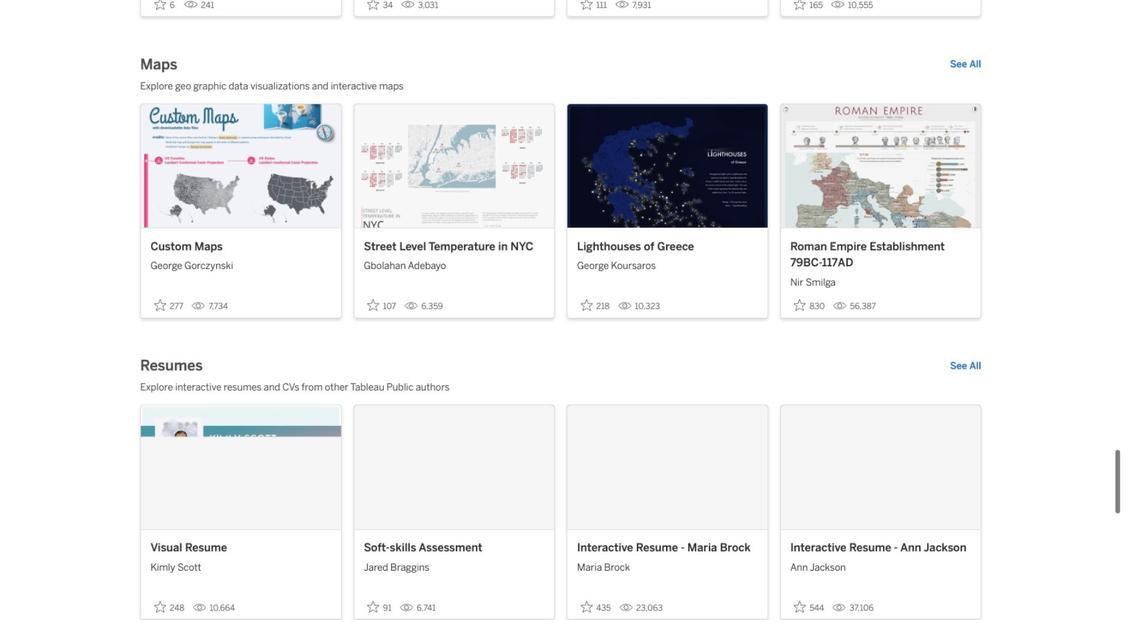 Task type: describe. For each thing, give the bounding box(es) containing it.
see all maps element
[[950, 57, 981, 72]]

resumes heading
[[140, 357, 203, 376]]

explore interactive resumes and cvs from other tableau public authors element
[[140, 381, 981, 395]]



Task type: locate. For each thing, give the bounding box(es) containing it.
add favorite image
[[581, 0, 593, 10], [794, 0, 806, 10], [367, 299, 379, 311], [581, 299, 593, 311], [794, 299, 806, 311], [367, 601, 379, 613], [794, 601, 806, 613]]

maps heading
[[140, 55, 177, 74]]

see all resumes element
[[950, 359, 981, 373]]

workbook thumbnail image
[[141, 104, 341, 228], [354, 104, 554, 228], [567, 104, 767, 228], [781, 104, 981, 228], [141, 405, 341, 529], [354, 405, 554, 529], [567, 405, 767, 529], [781, 405, 981, 529]]

Add Favorite button
[[150, 0, 179, 14], [364, 0, 396, 14], [577, 0, 611, 14], [790, 0, 826, 14], [150, 296, 187, 315], [364, 296, 400, 315], [577, 296, 613, 315], [790, 296, 828, 315], [150, 597, 188, 617], [364, 597, 395, 617], [577, 597, 615, 617], [790, 597, 828, 617]]

add favorite image
[[154, 0, 166, 10], [367, 0, 379, 10], [154, 299, 166, 311], [154, 601, 166, 613], [581, 601, 593, 613]]

explore geo graphic data visualizations and interactive maps element
[[140, 79, 981, 94]]



Task type: vqa. For each thing, say whether or not it's contained in the screenshot.
2
no



